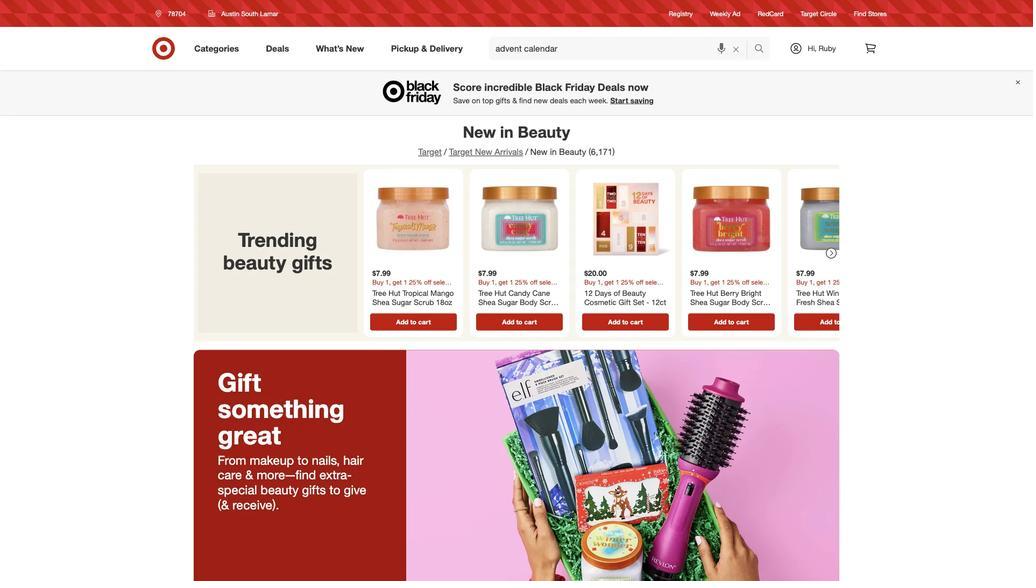 Task type: vqa. For each thing, say whether or not it's contained in the screenshot.
'ADD TO CART' button related to Winter
yes



Task type: describe. For each thing, give the bounding box(es) containing it.
add to cart for tropical
[[396, 318, 431, 326]]

tree hut tropical mango shea sugar scrub 18oz image
[[368, 173, 459, 264]]

to for of
[[623, 318, 629, 326]]

score incredible black friday deals now save on top gifts & find new deals each week. start saving
[[453, 81, 654, 105]]

body for candy
[[520, 298, 538, 307]]

weekly ad link
[[710, 9, 741, 18]]

add to cart button for of
[[582, 313, 669, 331]]

tropical
[[403, 288, 429, 298]]

save
[[453, 96, 470, 105]]

shea for tree hut berry bright shea sugar body scrub - 18oz
[[691, 298, 708, 307]]

0 horizontal spatial target
[[418, 147, 442, 157]]

cart for mango
[[418, 318, 431, 326]]

deals link
[[257, 37, 303, 60]]

arrivals
[[495, 147, 523, 157]]

new left arrivals
[[475, 147, 493, 157]]

from
[[218, 453, 246, 468]]

weekly
[[710, 9, 731, 17]]

delivery
[[430, 43, 463, 54]]

to for tropical
[[410, 318, 417, 326]]

1 / from the left
[[444, 147, 447, 157]]

2 horizontal spatial target
[[801, 9, 819, 17]]

deals
[[550, 96, 568, 105]]

friday
[[565, 81, 595, 93]]

gift inside gift something great from makeup to nails, hair care & more—find extra- special beauty gifts to give (& receive).
[[218, 367, 261, 398]]

what's
[[316, 43, 344, 54]]

receive).
[[232, 497, 279, 512]]

beauty inside trending beauty gifts
[[223, 250, 286, 274]]

add to cart for berry
[[715, 318, 749, 326]]

what's new link
[[307, 37, 378, 60]]

to left the give
[[330, 482, 341, 498]]

fresh
[[797, 298, 815, 307]]

austin south lamar button
[[202, 4, 285, 23]]

add to cart button for tropical
[[370, 313, 457, 331]]

scrub inside tree hut winter wonder fresh shea sugar body scrub - 18oz
[[797, 307, 817, 316]]

find
[[854, 9, 867, 17]]

winter
[[827, 288, 849, 298]]

categories link
[[185, 37, 253, 60]]

0 horizontal spatial in
[[500, 122, 514, 141]]

pickup
[[391, 43, 419, 54]]

austin
[[221, 9, 239, 17]]

austin south lamar
[[221, 9, 278, 17]]

body inside tree hut winter wonder fresh shea sugar body scrub - 18oz
[[859, 298, 877, 307]]

beauty inside 12 days of beauty cosmetic gift set - 12ct
[[623, 288, 646, 298]]

add to cart for candy
[[502, 318, 537, 326]]

1 vertical spatial beauty
[[559, 147, 587, 157]]

top
[[483, 96, 494, 105]]

add for of
[[608, 318, 621, 326]]

18oz inside the tree hut candy cane shea sugar body scrub - 18oz
[[484, 307, 500, 316]]

hi,
[[808, 44, 817, 53]]

week.
[[589, 96, 609, 105]]

pickup & delivery link
[[382, 37, 476, 60]]

shea for tree hut candy cane shea sugar body scrub - 18oz
[[479, 298, 496, 307]]

gifts inside gift something great from makeup to nails, hair care & more—find extra- special beauty gifts to give (& receive).
[[302, 482, 326, 498]]

beauty inside gift something great from makeup to nails, hair care & more—find extra- special beauty gifts to give (& receive).
[[261, 482, 299, 498]]

find stores link
[[854, 9, 887, 18]]

set
[[633, 298, 645, 307]]

shea inside tree hut winter wonder fresh shea sugar body scrub - 18oz
[[817, 298, 835, 307]]

What can we help you find? suggestions appear below search field
[[489, 37, 757, 60]]

hut for candy
[[495, 288, 507, 298]]

12 days of beauty cosmetic gift set - 12ct image
[[580, 173, 671, 264]]

hair
[[343, 453, 364, 468]]

78704
[[168, 9, 186, 17]]

new
[[534, 96, 548, 105]]

cart for bright
[[737, 318, 749, 326]]

target circle link
[[801, 9, 837, 18]]

target link
[[418, 147, 442, 157]]

categories
[[194, 43, 239, 54]]

add to cart for of
[[608, 318, 643, 326]]

new up target new arrivals link
[[463, 122, 496, 141]]

target new arrivals link
[[449, 147, 523, 157]]

tree for tree hut winter wonder fresh shea sugar body scrub - 18oz
[[797, 288, 811, 298]]

scrub inside tree hut berry bright shea sugar body scrub - 18oz
[[752, 298, 772, 307]]

saving
[[631, 96, 654, 105]]

shea for tree hut tropical mango shea sugar scrub 18oz
[[373, 298, 390, 307]]

$7.99 for tree hut candy cane shea sugar body scrub - 18oz
[[479, 269, 497, 278]]

makeup
[[250, 453, 294, 468]]

sugar inside tree hut winter wonder fresh shea sugar body scrub - 18oz
[[837, 298, 857, 307]]

$20.00
[[585, 269, 607, 278]]

new in beauty target / target new arrivals / new in beauty (6,171)
[[418, 122, 615, 157]]

add for winter
[[821, 318, 833, 326]]

lamar
[[260, 9, 278, 17]]

to for winter
[[835, 318, 841, 326]]

hut for tropical
[[389, 288, 401, 298]]

search
[[750, 44, 776, 55]]

(&
[[218, 497, 229, 512]]

deals inside score incredible black friday deals now save on top gifts & find new deals each week. start saving
[[598, 81, 626, 93]]

add to cart button for winter
[[795, 313, 881, 331]]

black
[[535, 81, 563, 93]]

tree hut candy cane shea sugar body scrub - 18oz
[[479, 288, 560, 316]]

hi, ruby
[[808, 44, 836, 53]]

to for berry
[[729, 318, 735, 326]]

18oz inside tree hut berry bright shea sugar body scrub - 18oz
[[696, 307, 712, 316]]

sugar for berry
[[710, 298, 730, 307]]



Task type: locate. For each thing, give the bounding box(es) containing it.
3 sugar from the left
[[710, 298, 730, 307]]

2 vertical spatial &
[[245, 468, 253, 483]]

$7.99 for tree hut tropical mango shea sugar scrub 18oz
[[373, 269, 391, 278]]

new right arrivals
[[531, 147, 548, 157]]

body
[[520, 298, 538, 307], [732, 298, 750, 307], [859, 298, 877, 307]]

find
[[519, 96, 532, 105]]

sugar for candy
[[498, 298, 518, 307]]

find stores
[[854, 9, 887, 17]]

4 add to cart button from the left
[[689, 313, 775, 331]]

1 vertical spatial deals
[[598, 81, 626, 93]]

to
[[410, 318, 417, 326], [516, 318, 523, 326], [623, 318, 629, 326], [729, 318, 735, 326], [835, 318, 841, 326], [298, 453, 309, 468], [330, 482, 341, 498]]

add down tree hut berry bright shea sugar body scrub - 18oz
[[715, 318, 727, 326]]

scrub inside tree hut tropical mango shea sugar scrub 18oz
[[414, 298, 434, 307]]

add to cart down tree hut berry bright shea sugar body scrub - 18oz
[[715, 318, 749, 326]]

add
[[396, 318, 409, 326], [502, 318, 515, 326], [608, 318, 621, 326], [715, 318, 727, 326], [821, 318, 833, 326]]

something
[[218, 393, 345, 424]]

shea inside tree hut tropical mango shea sugar scrub 18oz
[[373, 298, 390, 307]]

18oz inside tree hut winter wonder fresh shea sugar body scrub - 18oz
[[824, 307, 840, 316]]

3 shea from the left
[[691, 298, 708, 307]]

tree left tropical
[[373, 288, 387, 298]]

deals down lamar
[[266, 43, 289, 54]]

to left nails,
[[298, 453, 309, 468]]

tree hut winter wonder fresh shea sugar body scrub - 18oz image
[[792, 173, 883, 264]]

gift something great from makeup to nails, hair care & more—find extra- special beauty gifts to give (& receive).
[[218, 367, 367, 512]]

2 add to cart button from the left
[[476, 313, 563, 331]]

2 horizontal spatial &
[[513, 96, 517, 105]]

&
[[422, 43, 427, 54], [513, 96, 517, 105], [245, 468, 253, 483]]

1 body from the left
[[520, 298, 538, 307]]

4 hut from the left
[[813, 288, 825, 298]]

body for berry
[[732, 298, 750, 307]]

2 sugar from the left
[[498, 298, 518, 307]]

0 horizontal spatial gift
[[218, 367, 261, 398]]

registry
[[669, 9, 693, 17]]

0 vertical spatial in
[[500, 122, 514, 141]]

1 horizontal spatial body
[[732, 298, 750, 307]]

$7.99 for tree hut winter wonder fresh shea sugar body scrub - 18oz
[[797, 269, 815, 278]]

trending
[[238, 228, 317, 252]]

$7.99 for tree hut berry bright shea sugar body scrub - 18oz
[[691, 269, 709, 278]]

1 shea from the left
[[373, 298, 390, 307]]

scrub inside the tree hut candy cane shea sugar body scrub - 18oz
[[540, 298, 560, 307]]

add to cart down set
[[608, 318, 643, 326]]

ad
[[733, 9, 741, 17]]

to for candy
[[516, 318, 523, 326]]

carousel region
[[194, 165, 888, 350]]

1 tree from the left
[[373, 288, 387, 298]]

scrub
[[414, 298, 434, 307], [540, 298, 560, 307], [752, 298, 772, 307], [797, 307, 817, 316]]

give
[[344, 482, 367, 498]]

new right what's
[[346, 43, 364, 54]]

add to cart down the tree hut candy cane shea sugar body scrub - 18oz
[[502, 318, 537, 326]]

3 add to cart button from the left
[[582, 313, 669, 331]]

add for berry
[[715, 318, 727, 326]]

1 horizontal spatial deals
[[598, 81, 626, 93]]

add to cart down tree hut tropical mango shea sugar scrub 18oz
[[396, 318, 431, 326]]

0 vertical spatial gifts
[[496, 96, 510, 105]]

sugar inside tree hut tropical mango shea sugar scrub 18oz
[[392, 298, 412, 307]]

1 add from the left
[[396, 318, 409, 326]]

1 horizontal spatial &
[[422, 43, 427, 54]]

beauty down new
[[518, 122, 570, 141]]

redcard
[[758, 9, 784, 17]]

1 hut from the left
[[389, 288, 401, 298]]

& inside gift something great from makeup to nails, hair care & more—find extra- special beauty gifts to give (& receive).
[[245, 468, 253, 483]]

tree inside tree hut berry bright shea sugar body scrub - 18oz
[[691, 288, 705, 298]]

2 / from the left
[[525, 147, 528, 157]]

$7.99 up the tree hut candy cane shea sugar body scrub - 18oz
[[479, 269, 497, 278]]

2 vertical spatial gifts
[[302, 482, 326, 498]]

gifts inside score incredible black friday deals now save on top gifts & find new deals each week. start saving
[[496, 96, 510, 105]]

stores
[[869, 9, 887, 17]]

new
[[346, 43, 364, 54], [463, 122, 496, 141], [475, 147, 493, 157], [531, 147, 548, 157]]

3 body from the left
[[859, 298, 877, 307]]

cart down tree hut winter wonder fresh shea sugar body scrub - 18oz
[[843, 318, 855, 326]]

tree for tree hut candy cane shea sugar body scrub - 18oz
[[479, 288, 493, 298]]

add for candy
[[502, 318, 515, 326]]

days
[[595, 288, 612, 298]]

2 vertical spatial beauty
[[623, 288, 646, 298]]

trending beauty gifts
[[223, 228, 332, 274]]

cart down set
[[631, 318, 643, 326]]

shea
[[373, 298, 390, 307], [479, 298, 496, 307], [691, 298, 708, 307], [817, 298, 835, 307]]

gifts inside trending beauty gifts
[[292, 250, 332, 274]]

to down tree hut tropical mango shea sugar scrub 18oz
[[410, 318, 417, 326]]

2 add from the left
[[502, 318, 515, 326]]

hut left berry
[[707, 288, 719, 298]]

add down cosmetic
[[608, 318, 621, 326]]

in up arrivals
[[500, 122, 514, 141]]

sugar left "mango"
[[392, 298, 412, 307]]

add to cart button down berry
[[689, 313, 775, 331]]

4 shea from the left
[[817, 298, 835, 307]]

more—find
[[257, 468, 316, 483]]

1 $7.99 from the left
[[373, 269, 391, 278]]

candy
[[509, 288, 531, 298]]

3 hut from the left
[[707, 288, 719, 298]]

3 tree from the left
[[691, 288, 705, 298]]

- inside tree hut winter wonder fresh shea sugar body scrub - 18oz
[[819, 307, 822, 316]]

2 tree from the left
[[479, 288, 493, 298]]

target circle
[[801, 9, 837, 17]]

shea left candy
[[479, 298, 496, 307]]

add for tropical
[[396, 318, 409, 326]]

start
[[611, 96, 629, 105]]

shea left tropical
[[373, 298, 390, 307]]

tree inside tree hut winter wonder fresh shea sugar body scrub - 18oz
[[797, 288, 811, 298]]

18oz inside tree hut tropical mango shea sugar scrub 18oz
[[436, 298, 452, 307]]

beauty
[[518, 122, 570, 141], [559, 147, 587, 157], [623, 288, 646, 298]]

add down tree hut tropical mango shea sugar scrub 18oz
[[396, 318, 409, 326]]

great
[[218, 420, 281, 451]]

0 vertical spatial &
[[422, 43, 427, 54]]

berry
[[721, 288, 739, 298]]

redcard link
[[758, 9, 784, 18]]

5 add from the left
[[821, 318, 833, 326]]

-
[[647, 298, 650, 307], [479, 307, 482, 316], [691, 307, 694, 316], [819, 307, 822, 316]]

hut for winter
[[813, 288, 825, 298]]

0 horizontal spatial deals
[[266, 43, 289, 54]]

circle
[[821, 9, 837, 17]]

$7.99 up tree hut berry bright shea sugar body scrub - 18oz
[[691, 269, 709, 278]]

2 add to cart from the left
[[502, 318, 537, 326]]

tree hut tropical mango shea sugar scrub 18oz
[[373, 288, 454, 307]]

gifts
[[496, 96, 510, 105], [292, 250, 332, 274], [302, 482, 326, 498]]

1 vertical spatial gift
[[218, 367, 261, 398]]

to down tree hut berry bright shea sugar body scrub - 18oz
[[729, 318, 735, 326]]

2 $7.99 from the left
[[479, 269, 497, 278]]

bright
[[741, 288, 762, 298]]

18oz
[[436, 298, 452, 307], [484, 307, 500, 316], [696, 307, 712, 316], [824, 307, 840, 316]]

shea right the fresh
[[817, 298, 835, 307]]

cosmetic
[[585, 298, 617, 307]]

- inside 12 days of beauty cosmetic gift set - 12ct
[[647, 298, 650, 307]]

add to cart button down tree hut tropical mango shea sugar scrub 18oz
[[370, 313, 457, 331]]

& inside score incredible black friday deals now save on top gifts & find new deals each week. start saving
[[513, 96, 517, 105]]

beauty right "of"
[[623, 288, 646, 298]]

wonder
[[851, 288, 877, 298]]

to down the tree hut candy cane shea sugar body scrub - 18oz
[[516, 318, 523, 326]]

shea inside tree hut berry bright shea sugar body scrub - 18oz
[[691, 298, 708, 307]]

$7.99 up tree hut tropical mango shea sugar scrub 18oz
[[373, 269, 391, 278]]

add to cart button
[[370, 313, 457, 331], [476, 313, 563, 331], [582, 313, 669, 331], [689, 313, 775, 331], [795, 313, 881, 331]]

& right pickup
[[422, 43, 427, 54]]

hut inside tree hut berry bright shea sugar body scrub - 18oz
[[707, 288, 719, 298]]

0 horizontal spatial &
[[245, 468, 253, 483]]

12ct
[[652, 298, 667, 307]]

sugar left cane
[[498, 298, 518, 307]]

3 add from the left
[[608, 318, 621, 326]]

4 tree from the left
[[797, 288, 811, 298]]

tree for tree hut tropical mango shea sugar scrub 18oz
[[373, 288, 387, 298]]

deals
[[266, 43, 289, 54], [598, 81, 626, 93]]

body inside the tree hut candy cane shea sugar body scrub - 18oz
[[520, 298, 538, 307]]

2 hut from the left
[[495, 288, 507, 298]]

0 vertical spatial beauty
[[518, 122, 570, 141]]

0 vertical spatial gift
[[619, 298, 631, 307]]

1 horizontal spatial /
[[525, 147, 528, 157]]

search button
[[750, 37, 776, 62]]

gift inside 12 days of beauty cosmetic gift set - 12ct
[[619, 298, 631, 307]]

registry link
[[669, 9, 693, 18]]

3 cart from the left
[[631, 318, 643, 326]]

on
[[472, 96, 481, 105]]

tree hut berry bright shea sugar body scrub - 18oz
[[691, 288, 772, 316]]

tree hut winter wonder fresh shea sugar body scrub - 18oz
[[797, 288, 877, 316]]

shea left berry
[[691, 298, 708, 307]]

add down tree hut winter wonder fresh shea sugar body scrub - 18oz
[[821, 318, 833, 326]]

0 horizontal spatial body
[[520, 298, 538, 307]]

tree left candy
[[479, 288, 493, 298]]

tree inside tree hut tropical mango shea sugar scrub 18oz
[[373, 288, 387, 298]]

tree hut candy cane shea sugar body scrub - 18oz image
[[474, 173, 565, 264]]

hut left winter
[[813, 288, 825, 298]]

5 add to cart button from the left
[[795, 313, 881, 331]]

add to cart button down winter
[[795, 313, 881, 331]]

4 add to cart from the left
[[715, 318, 749, 326]]

south
[[241, 9, 258, 17]]

cart for beauty
[[631, 318, 643, 326]]

hut inside tree hut tropical mango shea sugar scrub 18oz
[[389, 288, 401, 298]]

deals up start
[[598, 81, 626, 93]]

now
[[628, 81, 649, 93]]

1 vertical spatial beauty
[[261, 482, 299, 498]]

5 cart from the left
[[843, 318, 855, 326]]

body inside tree hut berry bright shea sugar body scrub - 18oz
[[732, 298, 750, 307]]

beauty
[[223, 250, 286, 274], [261, 482, 299, 498]]

hut left candy
[[495, 288, 507, 298]]

(6,171)
[[589, 147, 615, 157]]

sugar inside the tree hut candy cane shea sugar body scrub - 18oz
[[498, 298, 518, 307]]

hut inside the tree hut candy cane shea sugar body scrub - 18oz
[[495, 288, 507, 298]]

1 add to cart from the left
[[396, 318, 431, 326]]

& right care
[[245, 468, 253, 483]]

add to cart button for candy
[[476, 313, 563, 331]]

1 horizontal spatial in
[[550, 147, 557, 157]]

5 add to cart from the left
[[821, 318, 855, 326]]

hut left tropical
[[389, 288, 401, 298]]

1 vertical spatial &
[[513, 96, 517, 105]]

/ right arrivals
[[525, 147, 528, 157]]

extra-
[[320, 468, 352, 483]]

$7.99
[[373, 269, 391, 278], [479, 269, 497, 278], [691, 269, 709, 278], [797, 269, 815, 278]]

hut inside tree hut winter wonder fresh shea sugar body scrub - 18oz
[[813, 288, 825, 298]]

add to cart down tree hut winter wonder fresh shea sugar body scrub - 18oz
[[821, 318, 855, 326]]

incredible
[[485, 81, 533, 93]]

1 horizontal spatial gift
[[619, 298, 631, 307]]

add to cart for winter
[[821, 318, 855, 326]]

cart down the tree hut candy cane shea sugar body scrub - 18oz
[[524, 318, 537, 326]]

care
[[218, 468, 242, 483]]

3 add to cart from the left
[[608, 318, 643, 326]]

sugar
[[392, 298, 412, 307], [498, 298, 518, 307], [710, 298, 730, 307], [837, 298, 857, 307]]

12 days of beauty cosmetic gift set - 12ct
[[585, 288, 667, 307]]

1 vertical spatial gifts
[[292, 250, 332, 274]]

4 cart from the left
[[737, 318, 749, 326]]

3 $7.99 from the left
[[691, 269, 709, 278]]

beauty left the (6,171)
[[559, 147, 587, 157]]

1 sugar from the left
[[392, 298, 412, 307]]

of
[[614, 288, 620, 298]]

cart down tree hut tropical mango shea sugar scrub 18oz
[[418, 318, 431, 326]]

$7.99 up the fresh
[[797, 269, 815, 278]]

add down the tree hut candy cane shea sugar body scrub - 18oz
[[502, 318, 515, 326]]

1 add to cart button from the left
[[370, 313, 457, 331]]

& left the find
[[513, 96, 517, 105]]

tree left winter
[[797, 288, 811, 298]]

2 body from the left
[[732, 298, 750, 307]]

cart
[[418, 318, 431, 326], [524, 318, 537, 326], [631, 318, 643, 326], [737, 318, 749, 326], [843, 318, 855, 326]]

tree inside the tree hut candy cane shea sugar body scrub - 18oz
[[479, 288, 493, 298]]

12
[[585, 288, 593, 298]]

mango
[[431, 288, 454, 298]]

sugar inside tree hut berry bright shea sugar body scrub - 18oz
[[710, 298, 730, 307]]

in right arrivals
[[550, 147, 557, 157]]

2 horizontal spatial body
[[859, 298, 877, 307]]

4 sugar from the left
[[837, 298, 857, 307]]

1 cart from the left
[[418, 318, 431, 326]]

hut for berry
[[707, 288, 719, 298]]

to down 12 days of beauty cosmetic gift set - 12ct
[[623, 318, 629, 326]]

score
[[453, 81, 482, 93]]

weekly ad
[[710, 9, 741, 17]]

- inside the tree hut candy cane shea sugar body scrub - 18oz
[[479, 307, 482, 316]]

sugar right the fresh
[[837, 298, 857, 307]]

0 horizontal spatial /
[[444, 147, 447, 157]]

4 $7.99 from the left
[[797, 269, 815, 278]]

78704 button
[[149, 4, 197, 23]]

tree hut berry bright shea sugar body scrub - 18oz image
[[686, 173, 777, 264]]

shea inside the tree hut candy cane shea sugar body scrub - 18oz
[[479, 298, 496, 307]]

to down tree hut winter wonder fresh shea sugar body scrub - 18oz
[[835, 318, 841, 326]]

pickup & delivery
[[391, 43, 463, 54]]

add to cart button down set
[[582, 313, 669, 331]]

0 vertical spatial beauty
[[223, 250, 286, 274]]

sugar left "bright"
[[710, 298, 730, 307]]

1 vertical spatial in
[[550, 147, 557, 157]]

ruby
[[819, 44, 836, 53]]

0 vertical spatial deals
[[266, 43, 289, 54]]

4 add from the left
[[715, 318, 727, 326]]

- inside tree hut berry bright shea sugar body scrub - 18oz
[[691, 307, 694, 316]]

/ right target link
[[444, 147, 447, 157]]

cart for cane
[[524, 318, 537, 326]]

add to cart button down candy
[[476, 313, 563, 331]]

special
[[218, 482, 257, 498]]

2 shea from the left
[[479, 298, 496, 307]]

1 horizontal spatial target
[[449, 147, 473, 157]]

2 cart from the left
[[524, 318, 537, 326]]

each
[[570, 96, 587, 105]]

cart for wonder
[[843, 318, 855, 326]]

add to cart
[[396, 318, 431, 326], [502, 318, 537, 326], [608, 318, 643, 326], [715, 318, 749, 326], [821, 318, 855, 326]]

gift
[[619, 298, 631, 307], [218, 367, 261, 398]]

add to cart button for berry
[[689, 313, 775, 331]]

nails,
[[312, 453, 340, 468]]

sugar for tropical
[[392, 298, 412, 307]]

what's new
[[316, 43, 364, 54]]

cane
[[533, 288, 550, 298]]

tree for tree hut berry bright shea sugar body scrub - 18oz
[[691, 288, 705, 298]]

tree left berry
[[691, 288, 705, 298]]

tree
[[373, 288, 387, 298], [479, 288, 493, 298], [691, 288, 705, 298], [797, 288, 811, 298]]

in
[[500, 122, 514, 141], [550, 147, 557, 157]]

cart down tree hut berry bright shea sugar body scrub - 18oz
[[737, 318, 749, 326]]



